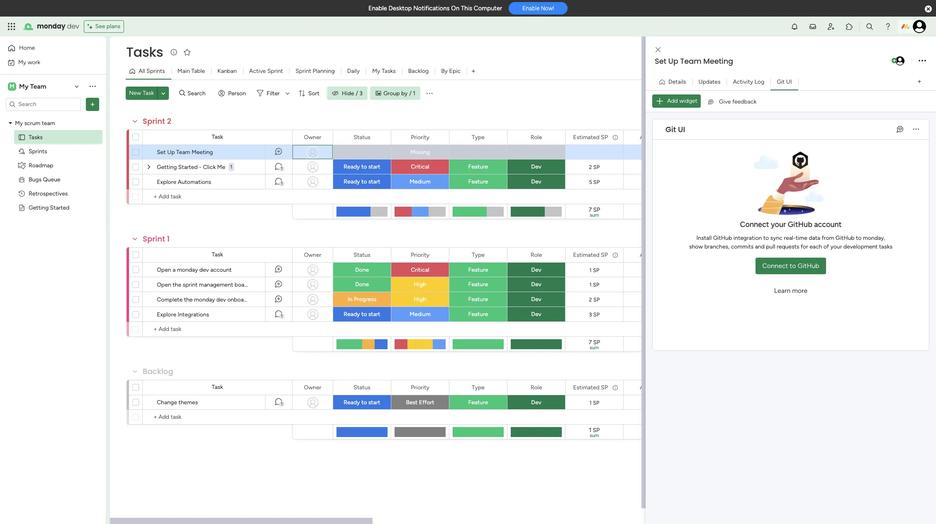 Task type: locate. For each thing, give the bounding box(es) containing it.
plans
[[107, 23, 120, 30]]

public board image down scrum
[[18, 133, 26, 141]]

2 ready to start from the top
[[344, 178, 380, 186]]

critical
[[411, 164, 429, 171], [411, 267, 429, 274]]

2 vertical spatial type
[[472, 384, 485, 392]]

account up management
[[210, 267, 232, 274]]

1 role from the top
[[531, 134, 542, 141]]

git ui down set up team meeting field
[[777, 78, 792, 85]]

to
[[361, 164, 367, 171], [361, 178, 367, 186], [763, 235, 769, 242], [856, 235, 862, 242], [790, 262, 796, 270], [361, 311, 367, 318], [361, 400, 367, 407]]

3 actual sp field from the top
[[638, 384, 667, 393]]

2 vertical spatial 1 sp
[[589, 400, 599, 406]]

1
[[413, 90, 415, 97], [230, 164, 232, 170], [281, 166, 283, 171], [281, 181, 283, 186], [167, 234, 170, 244], [589, 267, 592, 274], [589, 282, 592, 288], [281, 314, 283, 319], [589, 400, 592, 406], [281, 402, 283, 407], [589, 427, 591, 434]]

Type field
[[470, 133, 487, 142], [470, 251, 487, 260], [470, 384, 487, 393]]

in
[[348, 296, 352, 303]]

connect to github
[[762, 262, 820, 270]]

git ui button
[[771, 75, 798, 89]]

0 vertical spatial backlog
[[408, 68, 429, 75]]

1 vertical spatial public board image
[[18, 204, 26, 212]]

2 critical from the top
[[411, 267, 429, 274]]

1 vertical spatial 2 sp
[[589, 297, 600, 303]]

team up "search in workspace" field
[[30, 82, 46, 90]]

meeting up updates
[[703, 56, 733, 66]]

1 vertical spatial dev
[[199, 267, 209, 274]]

github up branches,
[[713, 235, 732, 242]]

1 ready from the top
[[344, 164, 360, 171]]

Sprint 1 field
[[141, 234, 172, 245]]

2 medium from the top
[[410, 311, 431, 318]]

Sprint 2 field
[[141, 116, 173, 127]]

2 status from the top
[[354, 252, 371, 259]]

tasks up 'group'
[[382, 68, 396, 75]]

estimated sp field for column information image
[[571, 384, 610, 393]]

notifications image
[[791, 22, 799, 31]]

1 vertical spatial medium
[[410, 311, 431, 318]]

1 type field from the top
[[470, 133, 487, 142]]

1 dev from the top
[[531, 164, 541, 171]]

queue
[[43, 176, 60, 183]]

1 vertical spatial status
[[354, 252, 371, 259]]

apps image
[[845, 22, 854, 31]]

0 vertical spatial high
[[414, 281, 426, 288]]

the left sprint
[[173, 282, 181, 289]]

my for my scrum team
[[15, 120, 23, 127]]

new task
[[129, 90, 154, 97]]

connect for connect to github
[[762, 262, 788, 270]]

Owner field
[[302, 133, 323, 142], [302, 251, 323, 260], [302, 384, 323, 393]]

role
[[531, 134, 542, 141], [531, 252, 542, 259], [531, 384, 542, 392]]

by
[[441, 68, 448, 75]]

0 vertical spatial owner
[[304, 134, 321, 141]]

monday right "a"
[[177, 267, 198, 274]]

set down sprint 2 field
[[157, 149, 166, 156]]

2 2 sp from the top
[[589, 297, 600, 303]]

git ui inside button
[[777, 78, 792, 85]]

activity
[[733, 78, 753, 85]]

actual sp for second actual sp field from the top
[[640, 252, 665, 259]]

0 vertical spatial add view image
[[472, 68, 475, 74]]

Set Up Team Meeting field
[[653, 56, 890, 67]]

1 horizontal spatial maria williams image
[[913, 20, 926, 33]]

1 sp sum
[[589, 427, 600, 439]]

role field for sprint 1
[[529, 251, 544, 260]]

1 vertical spatial account
[[210, 267, 232, 274]]

1 critical from the top
[[411, 164, 429, 171]]

Estimated SP field
[[571, 133, 610, 142], [571, 251, 610, 260], [571, 384, 610, 393]]

owner for backlog
[[304, 384, 321, 392]]

dev
[[67, 22, 79, 31], [199, 267, 209, 274], [216, 297, 226, 304]]

tasks inside button
[[382, 68, 396, 75]]

sprint 2
[[143, 116, 171, 127]]

0 horizontal spatial the
[[173, 282, 181, 289]]

enable left now!
[[523, 5, 540, 12]]

your right the of
[[831, 244, 842, 251]]

high
[[414, 281, 426, 288], [414, 296, 426, 303]]

integration
[[734, 235, 762, 242]]

actual for 3rd actual sp field
[[640, 384, 657, 392]]

0 vertical spatial account
[[814, 220, 842, 229]]

my right workspace image
[[19, 82, 28, 90]]

open left "a"
[[157, 267, 171, 274]]

0 horizontal spatial git ui
[[666, 124, 685, 135]]

2 1 sp from the top
[[589, 282, 599, 288]]

backlog up change
[[143, 367, 173, 377]]

add widget button
[[652, 95, 701, 108]]

Priority field
[[409, 133, 432, 142], [409, 251, 432, 260], [409, 384, 432, 393]]

ui down set up team meeting field
[[786, 78, 792, 85]]

0 vertical spatial priority field
[[409, 133, 432, 142]]

3 estimated from the top
[[573, 384, 600, 392]]

1 button for explore integrations
[[265, 308, 292, 322]]

computer
[[474, 5, 502, 12]]

2 vertical spatial estimated
[[573, 384, 600, 392]]

2 vertical spatial estimated sp
[[573, 384, 608, 392]]

backlog up menu image
[[408, 68, 429, 75]]

medium
[[410, 178, 431, 186], [410, 311, 431, 318]]

widget
[[679, 98, 698, 105]]

0 vertical spatial set up team meeting
[[655, 56, 733, 66]]

new task button
[[126, 87, 157, 100]]

kanban button
[[211, 65, 243, 78]]

1 open from the top
[[157, 267, 171, 274]]

set up team meeting up updates
[[655, 56, 733, 66]]

Role field
[[529, 133, 544, 142], [529, 251, 544, 260], [529, 384, 544, 393]]

2 vertical spatial role field
[[529, 384, 544, 393]]

0 vertical spatial 7 sp sum
[[589, 207, 600, 218]]

maria williams image
[[913, 20, 926, 33], [895, 56, 906, 66]]

your up "sync"
[[771, 220, 786, 229]]

0 horizontal spatial tasks
[[29, 134, 43, 141]]

1 explore from the top
[[157, 179, 176, 186]]

0 vertical spatial 7
[[589, 207, 592, 214]]

dev for complete
[[216, 297, 226, 304]]

started down retrospectives
[[50, 204, 69, 211]]

3 role from the top
[[531, 384, 542, 392]]

kanban
[[217, 68, 237, 75]]

3
[[360, 90, 363, 97], [589, 312, 592, 318]]

click
[[203, 164, 216, 171]]

add view image
[[472, 68, 475, 74], [918, 79, 921, 85]]

0 vertical spatial the
[[173, 282, 181, 289]]

my right caret down image
[[15, 120, 23, 127]]

caret down image
[[9, 120, 12, 126]]

2 owner from the top
[[304, 252, 321, 259]]

1 vertical spatial critical
[[411, 267, 429, 274]]

2 actual sp from the top
[[640, 252, 665, 259]]

3 estimated sp field from the top
[[571, 384, 610, 393]]

search everything image
[[866, 22, 874, 31]]

7 down 3 sp
[[589, 339, 592, 347]]

1 horizontal spatial git
[[777, 78, 785, 85]]

dapulse close image
[[925, 5, 932, 13]]

2 vertical spatial type field
[[470, 384, 487, 393]]

0 vertical spatial meeting
[[703, 56, 733, 66]]

sprint inside field
[[143, 116, 165, 127]]

menu image
[[425, 89, 434, 98]]

7 feature from the top
[[468, 400, 488, 407]]

1 button for change themes
[[265, 395, 292, 410]]

0 horizontal spatial set
[[157, 149, 166, 156]]

1 vertical spatial actual sp field
[[638, 251, 667, 260]]

1 actual from the top
[[640, 134, 657, 141]]

1 vertical spatial git
[[666, 124, 676, 135]]

maria williams image left options icon
[[895, 56, 906, 66]]

estimated for column information image
[[573, 384, 600, 392]]

7 sp sum
[[589, 207, 600, 218], [589, 339, 600, 351]]

1 horizontal spatial /
[[409, 90, 412, 97]]

sprint 1
[[143, 234, 170, 244]]

learn more button
[[768, 283, 814, 300]]

1 vertical spatial backlog
[[143, 367, 173, 377]]

team
[[42, 120, 55, 127]]

in progress
[[348, 296, 377, 303]]

estimated
[[573, 134, 600, 141], [573, 252, 600, 259], [573, 384, 600, 392]]

3 owner from the top
[[304, 384, 321, 392]]

explore down complete at the left bottom of the page
[[157, 312, 176, 319]]

0 vertical spatial 2
[[167, 116, 171, 127]]

0 vertical spatial status field
[[352, 133, 373, 142]]

connect to github button
[[756, 258, 826, 275]]

0 vertical spatial role field
[[529, 133, 544, 142]]

0 vertical spatial + add task text field
[[147, 192, 288, 202]]

backlog
[[408, 68, 429, 75], [143, 367, 173, 377]]

0 vertical spatial getting
[[157, 164, 177, 171]]

add view image down options icon
[[918, 79, 921, 85]]

1 vertical spatial explore
[[157, 312, 176, 319]]

monday up home button
[[37, 22, 65, 31]]

set up team meeting up getting started - click me
[[157, 149, 213, 156]]

1 horizontal spatial up
[[668, 56, 678, 66]]

1 actual sp from the top
[[640, 134, 665, 141]]

4 feature from the top
[[468, 281, 488, 288]]

tasks down "my scrum team"
[[29, 134, 43, 141]]

explore for explore integrations
[[157, 312, 176, 319]]

2 done from the top
[[355, 281, 369, 288]]

1 vertical spatial priority field
[[409, 251, 432, 260]]

git inside button
[[777, 78, 785, 85]]

estimated sp field for 2nd column information icon from the bottom
[[571, 133, 610, 142]]

task for backlog
[[212, 384, 223, 391]]

1 priority from the top
[[411, 134, 429, 141]]

my scrum team
[[15, 120, 55, 127]]

0 vertical spatial git
[[777, 78, 785, 85]]

0 vertical spatial medium
[[410, 178, 431, 186]]

backlog inside backlog button
[[408, 68, 429, 75]]

bugs
[[29, 176, 42, 183]]

actual sp
[[640, 134, 665, 141], [640, 252, 665, 259], [640, 384, 665, 392]]

2 role from the top
[[531, 252, 542, 259]]

up inside field
[[668, 56, 678, 66]]

sprints right all
[[147, 68, 165, 75]]

getting inside list box
[[29, 204, 49, 211]]

7 sp sum down 3 sp
[[589, 339, 600, 351]]

see plans button
[[84, 20, 124, 33]]

getting up explore automations
[[157, 164, 177, 171]]

1 medium from the top
[[410, 178, 431, 186]]

your
[[771, 220, 786, 229], [831, 244, 842, 251]]

2 priority field from the top
[[409, 251, 432, 260]]

set
[[655, 56, 667, 66], [157, 149, 166, 156]]

3 estimated sp from the top
[[573, 384, 608, 392]]

more dots image
[[913, 126, 919, 133]]

2
[[167, 116, 171, 127], [589, 164, 592, 170], [589, 297, 592, 303]]

complete the monday dev onboarding flow
[[157, 297, 270, 304]]

Backlog field
[[141, 367, 175, 378]]

1 vertical spatial set up team meeting
[[157, 149, 213, 156]]

team inside field
[[680, 56, 702, 66]]

set up team meeting inside field
[[655, 56, 733, 66]]

3 actual sp from the top
[[640, 384, 665, 392]]

2 vertical spatial status field
[[352, 384, 373, 393]]

1 vertical spatial git ui
[[666, 124, 685, 135]]

team up details
[[680, 56, 702, 66]]

1 priority field from the top
[[409, 133, 432, 142]]

Search field
[[185, 88, 210, 99]]

/
[[356, 90, 358, 97], [409, 90, 412, 97]]

1 horizontal spatial set
[[655, 56, 667, 66]]

1 vertical spatial started
[[50, 204, 69, 211]]

set up team meeting
[[655, 56, 733, 66], [157, 149, 213, 156]]

+ add task text field down automations
[[147, 192, 288, 202]]

my for my tasks
[[372, 68, 380, 75]]

0 vertical spatial done
[[355, 267, 369, 274]]

connect down pull
[[762, 262, 788, 270]]

the down sprint
[[184, 297, 193, 304]]

list box
[[0, 115, 106, 327]]

+ Add task text field
[[147, 325, 288, 335]]

0 vertical spatial critical
[[411, 164, 429, 171]]

0 vertical spatial type field
[[470, 133, 487, 142]]

2 horizontal spatial tasks
[[382, 68, 396, 75]]

4 ready to start from the top
[[344, 400, 380, 407]]

1 vertical spatial status field
[[352, 251, 373, 260]]

3 status field from the top
[[352, 384, 373, 393]]

my inside workspace selection element
[[19, 82, 28, 90]]

1 estimated sp from the top
[[573, 134, 608, 141]]

4 dev from the top
[[531, 281, 541, 288]]

sprint inside button
[[296, 68, 311, 75]]

account up 'from'
[[814, 220, 842, 229]]

1 status from the top
[[354, 134, 371, 141]]

2 actual sp field from the top
[[638, 251, 667, 260]]

add to favorites image
[[183, 48, 191, 56]]

public board image left getting started
[[18, 204, 26, 212]]

/ right 'hide'
[[356, 90, 358, 97]]

1 ready to start from the top
[[344, 164, 380, 171]]

explore left automations
[[157, 179, 176, 186]]

sp
[[601, 134, 608, 141], [658, 134, 665, 141], [593, 164, 600, 170], [593, 179, 600, 185], [593, 207, 600, 214], [601, 252, 608, 259], [658, 252, 665, 259], [593, 267, 599, 274], [593, 282, 599, 288], [593, 297, 600, 303], [593, 312, 600, 318], [593, 339, 600, 347], [601, 384, 608, 392], [658, 384, 665, 392], [593, 400, 599, 406], [593, 427, 600, 434]]

connect inside button
[[762, 262, 788, 270]]

actual for second actual sp field from the top
[[640, 252, 657, 259]]

1 vertical spatial team
[[30, 82, 46, 90]]

1 done from the top
[[355, 267, 369, 274]]

sprint inside field
[[143, 234, 165, 244]]

2 7 from the top
[[589, 339, 592, 347]]

0 vertical spatial role
[[531, 134, 542, 141]]

2 horizontal spatial team
[[680, 56, 702, 66]]

2 estimated sp field from the top
[[571, 251, 610, 260]]

2 vertical spatial 2
[[589, 297, 592, 303]]

team inside workspace selection element
[[30, 82, 46, 90]]

1 vertical spatial connect
[[762, 262, 788, 270]]

github down for
[[798, 262, 820, 270]]

0 vertical spatial 3
[[360, 90, 363, 97]]

0 vertical spatial connect
[[740, 220, 769, 229]]

dev down management
[[216, 297, 226, 304]]

0 horizontal spatial your
[[771, 220, 786, 229]]

set down close icon
[[655, 56, 667, 66]]

sync
[[770, 235, 783, 242]]

enable for enable now!
[[523, 5, 540, 12]]

2 + add task text field from the top
[[147, 413, 288, 423]]

getting down retrospectives
[[29, 204, 49, 211]]

git down add
[[666, 124, 676, 135]]

2 owner field from the top
[[302, 251, 323, 260]]

maria williams image down dapulse close icon
[[913, 20, 926, 33]]

up up getting started - click me
[[167, 149, 175, 156]]

task
[[143, 90, 154, 97], [212, 134, 223, 141], [212, 251, 223, 259], [212, 384, 223, 391]]

estimated sp for 1st column information icon from the bottom of the page
[[573, 252, 608, 259]]

1 actual sp field from the top
[[638, 133, 667, 142]]

1 start from the top
[[368, 164, 380, 171]]

2 estimated from the top
[[573, 252, 600, 259]]

0 horizontal spatial /
[[356, 90, 358, 97]]

Search in workspace field
[[17, 100, 69, 109]]

3 feature from the top
[[468, 267, 488, 274]]

v2 search image
[[179, 89, 185, 98]]

2 estimated sp from the top
[[573, 252, 608, 259]]

2 explore from the top
[[157, 312, 176, 319]]

1 button for getting started - click me
[[265, 160, 292, 175]]

by
[[401, 90, 408, 97]]

1 / from the left
[[356, 90, 358, 97]]

2 column information image from the top
[[612, 252, 619, 259]]

3 owner field from the top
[[302, 384, 323, 393]]

1 vertical spatial estimated
[[573, 252, 600, 259]]

started for getting started - click me
[[178, 164, 198, 171]]

connect
[[740, 220, 769, 229], [762, 262, 788, 270]]

2 type field from the top
[[470, 251, 487, 260]]

getting started - click me
[[157, 164, 225, 171]]

1 button
[[229, 160, 234, 175], [265, 160, 292, 175], [265, 175, 292, 190], [265, 308, 292, 322], [265, 395, 292, 410]]

1 vertical spatial type
[[472, 252, 485, 259]]

backlog for backlog button
[[408, 68, 429, 75]]

+ add task text field down themes
[[147, 413, 288, 423]]

my left work
[[18, 59, 26, 66]]

all
[[139, 68, 145, 75]]

2 vertical spatial actual
[[640, 384, 657, 392]]

task inside button
[[143, 90, 154, 97]]

sprints inside button
[[147, 68, 165, 75]]

1 horizontal spatial the
[[184, 297, 193, 304]]

explore for explore automations
[[157, 179, 176, 186]]

dev up open the sprint management board
[[199, 267, 209, 274]]

retrospectives
[[29, 190, 68, 197]]

development
[[844, 244, 878, 251]]

started
[[178, 164, 198, 171], [50, 204, 69, 211]]

0 vertical spatial 1 sp
[[589, 267, 599, 274]]

2 7 sp sum from the top
[[589, 339, 600, 351]]

open
[[157, 267, 171, 274], [157, 282, 171, 289]]

public board image
[[18, 133, 26, 141], [18, 204, 26, 212]]

tasks up all
[[126, 43, 163, 61]]

backlog for backlog field
[[143, 367, 173, 377]]

type
[[472, 134, 485, 141], [472, 252, 485, 259], [472, 384, 485, 392]]

7 sp sum down the 5 sp
[[589, 207, 600, 218]]

4 start from the top
[[368, 400, 380, 407]]

add view image right the epic
[[472, 68, 475, 74]]

2 vertical spatial priority
[[411, 384, 429, 392]]

open a monday dev account
[[157, 267, 232, 274]]

0 horizontal spatial started
[[50, 204, 69, 211]]

started left - at top
[[178, 164, 198, 171]]

data
[[809, 235, 820, 242]]

1 public board image from the top
[[18, 133, 26, 141]]

1 vertical spatial actual sp
[[640, 252, 665, 259]]

+ Add task text field
[[147, 192, 288, 202], [147, 413, 288, 423]]

up up details button
[[668, 56, 678, 66]]

1 horizontal spatial backlog
[[408, 68, 429, 75]]

2 horizontal spatial dev
[[216, 297, 226, 304]]

0 vertical spatial actual
[[640, 134, 657, 141]]

1 horizontal spatial your
[[831, 244, 842, 251]]

1 vertical spatial priority
[[411, 252, 429, 259]]

open up complete at the left bottom of the page
[[157, 282, 171, 289]]

3 role field from the top
[[529, 384, 544, 393]]

2 dev from the top
[[531, 178, 541, 186]]

1 vertical spatial set
[[157, 149, 166, 156]]

1 vertical spatial your
[[831, 244, 842, 251]]

1 vertical spatial done
[[355, 281, 369, 288]]

3 sp
[[589, 312, 600, 318]]

2 sp up 3 sp
[[589, 297, 600, 303]]

estimated for 2nd column information icon from the bottom
[[573, 134, 600, 141]]

git ui down add widget popup button
[[666, 124, 685, 135]]

task for sprint 2
[[212, 134, 223, 141]]

sprint
[[267, 68, 283, 75], [296, 68, 311, 75], [143, 116, 165, 127], [143, 234, 165, 244]]

monday down open the sprint management board
[[194, 297, 215, 304]]

ui down the add widget
[[678, 124, 685, 135]]

Actual SP field
[[638, 133, 667, 142], [638, 251, 667, 260], [638, 384, 667, 393]]

2 vertical spatial role
[[531, 384, 542, 392]]

2 role field from the top
[[529, 251, 544, 260]]

my right daily
[[372, 68, 380, 75]]

invite members image
[[827, 22, 835, 31]]

2 vertical spatial owner field
[[302, 384, 323, 393]]

my for my work
[[18, 59, 26, 66]]

connect up "integration"
[[740, 220, 769, 229]]

2 vertical spatial actual sp
[[640, 384, 665, 392]]

sprints up roadmap
[[29, 148, 47, 155]]

6 dev from the top
[[531, 311, 541, 318]]

0 horizontal spatial getting
[[29, 204, 49, 211]]

git right log
[[777, 78, 785, 85]]

1 vertical spatial role
[[531, 252, 542, 259]]

1 vertical spatial owner field
[[302, 251, 323, 260]]

estimated for 1st column information icon from the bottom of the page
[[573, 252, 600, 259]]

work
[[28, 59, 40, 66]]

/ right by
[[409, 90, 412, 97]]

1 inside 1 sp sum
[[589, 427, 591, 434]]

2 vertical spatial team
[[176, 149, 190, 156]]

backlog inside backlog field
[[143, 367, 173, 377]]

3 ready from the top
[[344, 311, 360, 318]]

2 feature from the top
[[468, 178, 488, 186]]

your inside install github integration to sync real-time data from github to monday, show branches, commits and pull requests for each of your development tasks
[[831, 244, 842, 251]]

Status field
[[352, 133, 373, 142], [352, 251, 373, 260], [352, 384, 373, 393]]

public board image for getting started
[[18, 204, 26, 212]]

2 vertical spatial dev
[[216, 297, 226, 304]]

2 sp up the 5 sp
[[589, 164, 600, 170]]

team up getting started - click me
[[176, 149, 190, 156]]

1 estimated from the top
[[573, 134, 600, 141]]

enable left desktop
[[368, 5, 387, 12]]

1 vertical spatial meeting
[[192, 149, 213, 156]]

effort
[[419, 400, 434, 407]]

2 open from the top
[[157, 282, 171, 289]]

by epic
[[441, 68, 461, 75]]

2 public board image from the top
[[18, 204, 26, 212]]

enable inside button
[[523, 5, 540, 12]]

column information image
[[612, 134, 619, 141], [612, 252, 619, 259]]

0 vertical spatial owner field
[[302, 133, 323, 142]]

dev left see
[[67, 22, 79, 31]]

0 vertical spatial estimated sp
[[573, 134, 608, 141]]

enable now!
[[523, 5, 554, 12]]

git
[[777, 78, 785, 85], [666, 124, 676, 135]]

option
[[0, 116, 106, 117]]

task for sprint 1
[[212, 251, 223, 259]]

2 actual from the top
[[640, 252, 657, 259]]

2 type from the top
[[472, 252, 485, 259]]

actual
[[640, 134, 657, 141], [640, 252, 657, 259], [640, 384, 657, 392]]

github
[[788, 220, 812, 229], [713, 235, 732, 242], [836, 235, 855, 242], [798, 262, 820, 270]]

3 status from the top
[[354, 384, 371, 392]]

column information image
[[612, 385, 619, 392]]

7 down 5
[[589, 207, 592, 214]]

2 vertical spatial owner
[[304, 384, 321, 392]]

2 status field from the top
[[352, 251, 373, 260]]

open for open a monday dev account
[[157, 267, 171, 274]]

3 type field from the top
[[470, 384, 487, 393]]

monday dev
[[37, 22, 79, 31]]

5
[[589, 179, 592, 185]]

sprint
[[183, 282, 198, 289]]

active
[[249, 68, 266, 75]]

role for sprint 1
[[531, 252, 542, 259]]

1 vertical spatial estimated sp
[[573, 252, 608, 259]]

meeting up - at top
[[192, 149, 213, 156]]

feature
[[468, 164, 488, 171], [468, 178, 488, 186], [468, 267, 488, 274], [468, 281, 488, 288], [468, 296, 488, 303], [468, 311, 488, 318], [468, 400, 488, 407]]



Task type: describe. For each thing, give the bounding box(es) containing it.
2 priority from the top
[[411, 252, 429, 259]]

on
[[451, 5, 460, 12]]

0 horizontal spatial meeting
[[192, 149, 213, 156]]

2 inside field
[[167, 116, 171, 127]]

1 button for explore automations
[[265, 175, 292, 190]]

1 horizontal spatial account
[[814, 220, 842, 229]]

connect your github account
[[740, 220, 842, 229]]

0 vertical spatial monday
[[37, 22, 65, 31]]

2 high from the top
[[414, 296, 426, 303]]

from
[[822, 235, 834, 242]]

1 column information image from the top
[[612, 134, 619, 141]]

sprint inside button
[[267, 68, 283, 75]]

1 vertical spatial 3
[[589, 312, 592, 318]]

new
[[129, 90, 141, 97]]

main
[[177, 68, 190, 75]]

updates button
[[692, 75, 727, 89]]

my work button
[[5, 56, 89, 69]]

options image
[[919, 55, 926, 67]]

explore integrations
[[157, 312, 209, 319]]

sprint for sprint planning
[[296, 68, 311, 75]]

the for complete
[[184, 297, 193, 304]]

a
[[173, 267, 176, 274]]

hide
[[342, 90, 354, 97]]

getting for getting started - click me
[[157, 164, 177, 171]]

set inside field
[[655, 56, 667, 66]]

change themes
[[157, 400, 198, 407]]

commits
[[731, 244, 754, 251]]

pull
[[766, 244, 775, 251]]

sort
[[308, 90, 319, 97]]

for
[[801, 244, 808, 251]]

my team
[[19, 82, 46, 90]]

role field for backlog
[[529, 384, 544, 393]]

learn more
[[774, 287, 808, 295]]

1 vertical spatial add view image
[[918, 79, 921, 85]]

home button
[[5, 41, 89, 55]]

and
[[755, 244, 765, 251]]

1 7 from the top
[[589, 207, 592, 214]]

2 / from the left
[[409, 90, 412, 97]]

actual sp for 1st actual sp field
[[640, 134, 665, 141]]

angle down image
[[161, 90, 165, 96]]

Tasks field
[[124, 43, 165, 61]]

filter button
[[253, 87, 293, 100]]

sprint for sprint 1
[[143, 234, 165, 244]]

tasks inside list box
[[29, 134, 43, 141]]

by epic button
[[435, 65, 467, 78]]

1 role field from the top
[[529, 133, 544, 142]]

1 horizontal spatial tasks
[[126, 43, 163, 61]]

workspace image
[[8, 82, 16, 91]]

flow
[[259, 297, 270, 304]]

github inside button
[[798, 262, 820, 270]]

1 inside sprint 1 field
[[167, 234, 170, 244]]

roadmap
[[29, 162, 53, 169]]

2 ready from the top
[[344, 178, 360, 186]]

daily button
[[341, 65, 366, 78]]

all sprints button
[[126, 65, 171, 78]]

planning
[[313, 68, 335, 75]]

time
[[796, 235, 808, 242]]

0 vertical spatial maria williams image
[[913, 20, 926, 33]]

each
[[810, 244, 822, 251]]

updates
[[699, 78, 721, 85]]

complete
[[157, 297, 183, 304]]

1 horizontal spatial team
[[176, 149, 190, 156]]

owner for sprint 1
[[304, 252, 321, 259]]

give feedback button
[[704, 95, 760, 109]]

group
[[383, 90, 400, 97]]

all sprints
[[139, 68, 165, 75]]

person
[[228, 90, 246, 97]]

public board image for tasks
[[18, 133, 26, 141]]

5 sp
[[589, 179, 600, 185]]

1 1 sp from the top
[[589, 267, 599, 274]]

1 vertical spatial ui
[[678, 124, 685, 135]]

1 type from the top
[[472, 134, 485, 141]]

role for backlog
[[531, 384, 542, 392]]

3 start from the top
[[368, 311, 380, 318]]

3 ready to start from the top
[[344, 311, 380, 318]]

select product image
[[7, 22, 16, 31]]

3 dev from the top
[[531, 267, 541, 274]]

table
[[191, 68, 205, 75]]

best
[[406, 400, 418, 407]]

0 horizontal spatial add view image
[[472, 68, 475, 74]]

0 horizontal spatial set up team meeting
[[157, 149, 213, 156]]

show board description image
[[169, 48, 179, 56]]

dapulse drag 2 image
[[647, 272, 650, 281]]

sort button
[[295, 87, 324, 100]]

owner field for backlog
[[302, 384, 323, 393]]

active sprint
[[249, 68, 283, 75]]

5 dev from the top
[[531, 296, 541, 303]]

notifications
[[413, 5, 450, 12]]

details
[[669, 78, 686, 85]]

add
[[667, 98, 678, 105]]

main table button
[[171, 65, 211, 78]]

activity log
[[733, 78, 764, 85]]

my tasks button
[[366, 65, 402, 78]]

close image
[[656, 47, 661, 53]]

7 dev from the top
[[531, 400, 541, 407]]

open for open the sprint management board
[[157, 282, 171, 289]]

arrow down image
[[283, 88, 293, 98]]

estimated sp field for 1st column information icon from the bottom of the page
[[571, 251, 610, 260]]

workspace selection element
[[8, 82, 48, 92]]

sprint for sprint 2
[[143, 116, 165, 127]]

inbox image
[[809, 22, 817, 31]]

1 2 sp from the top
[[589, 164, 600, 170]]

sum inside 1 sp sum
[[590, 433, 599, 439]]

0 horizontal spatial git
[[666, 124, 676, 135]]

github right 'from'
[[836, 235, 855, 242]]

connect for connect your github account
[[740, 220, 769, 229]]

1 vertical spatial 2
[[589, 164, 592, 170]]

list box containing my scrum team
[[0, 115, 106, 327]]

active sprint button
[[243, 65, 289, 78]]

give feedback image
[[896, 125, 904, 134]]

actual sp for 3rd actual sp field
[[640, 384, 665, 392]]

daily
[[347, 68, 360, 75]]

3 priority field from the top
[[409, 384, 432, 393]]

options image
[[88, 100, 97, 109]]

dev for open
[[199, 267, 209, 274]]

explore automations
[[157, 179, 211, 186]]

1 high from the top
[[414, 281, 426, 288]]

the for open
[[173, 282, 181, 289]]

1 feature from the top
[[468, 164, 488, 171]]

desktop
[[389, 5, 412, 12]]

0 horizontal spatial account
[[210, 267, 232, 274]]

1 owner field from the top
[[302, 133, 323, 142]]

monday for open
[[177, 267, 198, 274]]

1 + add task text field from the top
[[147, 192, 288, 202]]

enable desktop notifications on this computer
[[368, 5, 502, 12]]

hide / 3
[[342, 90, 363, 97]]

0 horizontal spatial maria williams image
[[895, 56, 906, 66]]

person button
[[215, 87, 251, 100]]

epic
[[449, 68, 461, 75]]

enable for enable desktop notifications on this computer
[[368, 5, 387, 12]]

m
[[10, 83, 14, 90]]

getting for getting started
[[29, 204, 49, 211]]

enable now! button
[[509, 2, 568, 15]]

open the sprint management board
[[157, 282, 250, 289]]

0 vertical spatial your
[[771, 220, 786, 229]]

1 vertical spatial up
[[167, 149, 175, 156]]

my tasks
[[372, 68, 396, 75]]

missing
[[410, 149, 430, 156]]

3 type from the top
[[472, 384, 485, 392]]

install github integration to sync real-time data from github to monday, show branches, commits and pull requests for each of your development tasks
[[689, 235, 893, 251]]

activity log button
[[727, 75, 771, 89]]

learn
[[774, 287, 791, 295]]

workspace options image
[[88, 82, 97, 91]]

1 status field from the top
[[352, 133, 373, 142]]

requests
[[777, 244, 799, 251]]

estimated sp for column information image
[[573, 384, 608, 392]]

give
[[719, 98, 731, 105]]

see
[[95, 23, 105, 30]]

5 feature from the top
[[468, 296, 488, 303]]

details button
[[656, 75, 692, 89]]

board
[[235, 282, 250, 289]]

github up "time"
[[788, 220, 812, 229]]

log
[[755, 78, 764, 85]]

1 owner from the top
[[304, 134, 321, 141]]

actual for 1st actual sp field
[[640, 134, 657, 141]]

this
[[461, 5, 472, 12]]

meeting inside field
[[703, 56, 733, 66]]

real-
[[784, 235, 796, 242]]

backlog button
[[402, 65, 435, 78]]

progress
[[354, 296, 377, 303]]

0 horizontal spatial sprints
[[29, 148, 47, 155]]

0 vertical spatial dev
[[67, 22, 79, 31]]

3 1 sp from the top
[[589, 400, 599, 406]]

group by / 1
[[383, 90, 415, 97]]

scrum
[[24, 120, 40, 127]]

home
[[19, 44, 35, 51]]

to inside button
[[790, 262, 796, 270]]

2 start from the top
[[368, 178, 380, 186]]

my for my team
[[19, 82, 28, 90]]

6 feature from the top
[[468, 311, 488, 318]]

sp inside 1 sp sum
[[593, 427, 600, 434]]

dapulse addbtn image
[[892, 58, 897, 63]]

3 priority from the top
[[411, 384, 429, 392]]

monday for complete
[[194, 297, 215, 304]]

getting started
[[29, 204, 69, 211]]

onboarding
[[227, 297, 257, 304]]

0 horizontal spatial 3
[[360, 90, 363, 97]]

integrations
[[178, 312, 209, 319]]

owner field for sprint 1
[[302, 251, 323, 260]]

1 7 sp sum from the top
[[589, 207, 600, 218]]

my work
[[18, 59, 40, 66]]

started for getting started
[[50, 204, 69, 211]]

4 ready from the top
[[344, 400, 360, 407]]

ui inside button
[[786, 78, 792, 85]]

change
[[157, 400, 177, 407]]

themes
[[179, 400, 198, 407]]

install
[[697, 235, 712, 242]]

estimated sp for 2nd column information icon from the bottom
[[573, 134, 608, 141]]

sprint planning button
[[289, 65, 341, 78]]

help image
[[884, 22, 892, 31]]

show
[[689, 244, 703, 251]]



Task type: vqa. For each thing, say whether or not it's contained in the screenshot.
see plans
yes



